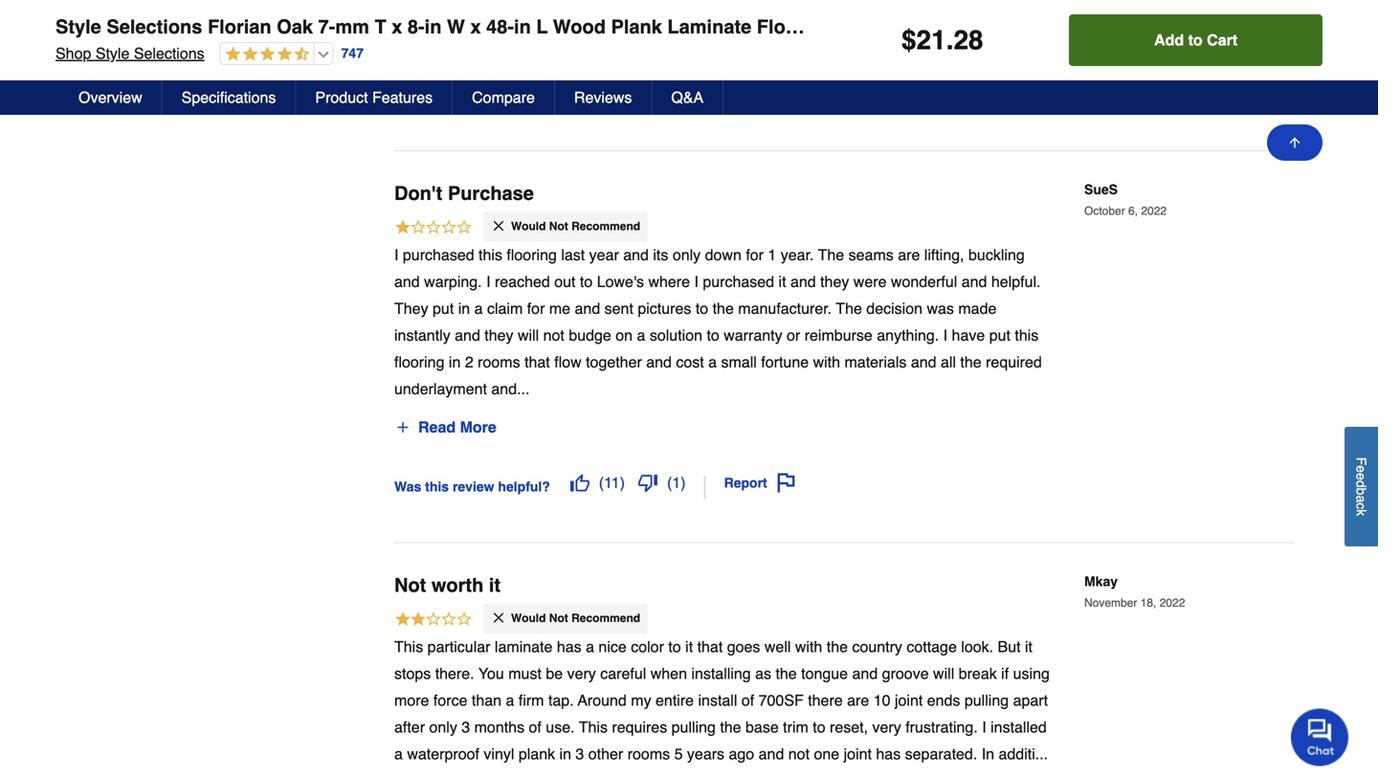 Task type: describe. For each thing, give the bounding box(es) containing it.
specifications
[[182, 89, 276, 106]]

2 x from the left
[[471, 16, 481, 38]]

specifications button
[[162, 80, 296, 115]]

overview
[[79, 89, 142, 106]]

buckling
[[969, 246, 1025, 264]]

it right the but
[[1025, 638, 1033, 656]]

to right solution
[[707, 327, 720, 344]]

and up they
[[394, 273, 420, 291]]

f
[[1354, 457, 1370, 465]]

compare button
[[453, 80, 555, 115]]

months
[[474, 719, 525, 736]]

a down after
[[394, 746, 403, 763]]

in up underlayment at the left of page
[[449, 353, 461, 371]]

a right on
[[637, 327, 646, 344]]

shop style selections
[[56, 45, 205, 62]]

anything.
[[877, 327, 939, 344]]

mm
[[335, 16, 369, 38]]

and left its
[[623, 246, 649, 264]]

in left w on the top
[[425, 16, 442, 38]]

add
[[1155, 31, 1184, 49]]

with inside this particular laminate has a nice color to it that goes well with the country cottage look. but it stops there. you must be very careful when installing as the tongue and groove will break if using more force than a firm tap. around my entire install of 700sf there are 10 joint ends pulling apart after only 3 months of use. this requires pulling the base trim to reset, very frustrating. i installed a waterproof vinyl plank in 3 other rooms 5 years ago and not one joint has separated. in additi...
[[795, 638, 823, 656]]

1 vertical spatial has
[[876, 746, 901, 763]]

0 vertical spatial put
[[433, 300, 454, 317]]

thumb up image for ( 11 )
[[570, 473, 590, 493]]

pictures
[[638, 300, 692, 317]]

f e e d b a c k button
[[1345, 427, 1379, 547]]

one
[[814, 746, 840, 763]]

i up claim
[[486, 273, 491, 291]]

reviews button
[[555, 80, 652, 115]]

warping.
[[424, 273, 482, 291]]

close image
[[491, 218, 506, 234]]

q&a
[[672, 89, 704, 106]]

look.
[[962, 638, 994, 656]]

country
[[853, 638, 903, 656]]

sent
[[605, 300, 634, 317]]

manufacturer.
[[738, 300, 832, 317]]

color
[[631, 638, 664, 656]]

(23.91-
[[839, 16, 900, 38]]

1 horizontal spatial 3
[[576, 746, 584, 763]]

firm
[[519, 692, 544, 710]]

48-
[[486, 16, 514, 38]]

1 vertical spatial the
[[836, 300, 862, 317]]

chat invite button image
[[1292, 708, 1350, 766]]

0 horizontal spatial pulling
[[672, 719, 716, 736]]

all
[[941, 353, 956, 371]]

vinyl
[[484, 746, 515, 763]]

after
[[394, 719, 425, 736]]

0 vertical spatial joint
[[895, 692, 923, 710]]

or
[[787, 327, 801, 344]]

ends
[[927, 692, 961, 710]]

more
[[460, 418, 497, 436]]

plank
[[611, 16, 662, 38]]

i inside this particular laminate has a nice color to it that goes well with the country cottage look. but it stops there. you must be very careful when installing as the tongue and groove will break if using more force than a firm tap. around my entire install of 700sf there are 10 joint ends pulling apart after only 3 months of use. this requires pulling the base trim to reset, very frustrating. i installed a waterproof vinyl plank in 3 other rooms 5 years ago and not one joint has separated. in additi...
[[983, 719, 987, 736]]

6,
[[1129, 204, 1138, 218]]

i left have
[[944, 327, 948, 344]]

add to cart
[[1155, 31, 1238, 49]]

1 vertical spatial selections
[[134, 45, 205, 62]]

0 vertical spatial 3
[[462, 719, 470, 736]]

the right all
[[961, 353, 982, 371]]

are inside this particular laminate has a nice color to it that goes well with the country cottage look. but it stops there. you must be very careful when installing as the tongue and groove will break if using more force than a firm tap. around my entire install of 700sf there are 10 joint ends pulling apart after only 3 months of use. this requires pulling the base trim to reset, very frustrating. i installed a waterproof vinyl plank in 3 other rooms 5 years ago and not one joint has separated. in additi...
[[847, 692, 870, 710]]

trim
[[783, 719, 809, 736]]

$
[[902, 25, 917, 56]]

break
[[959, 665, 997, 683]]

.
[[947, 25, 954, 56]]

plus image
[[395, 420, 411, 435]]

year
[[589, 246, 619, 264]]

have
[[952, 327, 985, 344]]

0 horizontal spatial purchased
[[403, 246, 475, 264]]

1 horizontal spatial very
[[873, 719, 902, 736]]

0 vertical spatial flooring
[[507, 246, 557, 264]]

frustrating.
[[906, 719, 978, 736]]

only inside i purchased this flooring last year and its only down for 1 year. the seams are lifting, buckling and warping.  i reached out to lowe's where i purchased it and they were wonderful and helpful. they put in a claim for me and sent pictures to the manufacturer.  the decision was made instantly and they will not budge on a solution to warranty or reimburse anything. i have put this flooring in 2 rooms that flow together and cost a small fortune with materials and all the required underlayment and...
[[673, 246, 701, 264]]

0 horizontal spatial joint
[[844, 746, 872, 763]]

sues october 6, 2022
[[1085, 182, 1167, 218]]

a left firm
[[506, 692, 515, 710]]

me
[[549, 300, 571, 317]]

in left 'l'
[[514, 16, 531, 38]]

0 vertical spatial selections
[[107, 16, 202, 38]]

compare
[[472, 89, 535, 106]]

a left nice
[[586, 638, 595, 656]]

mkay november 18, 2022
[[1085, 574, 1186, 610]]

1 for ( 11 )
[[672, 474, 681, 492]]

1 horizontal spatial 2
[[604, 82, 613, 99]]

laminate
[[495, 638, 553, 656]]

tap.
[[549, 692, 574, 710]]

to right trim
[[813, 719, 826, 736]]

and...
[[492, 380, 530, 398]]

wonderful
[[891, 273, 958, 291]]

that inside i purchased this flooring last year and its only down for 1 year. the seams are lifting, buckling and warping.  i reached out to lowe's where i purchased it and they were wonderful and helpful. they put in a claim for me and sent pictures to the manufacturer.  the decision was made instantly and they will not budge on a solution to warranty or reimburse anything. i have put this flooring in 2 rooms that flow together and cost a small fortune with materials and all the required underlayment and...
[[525, 353, 550, 371]]

1 horizontal spatial purchased
[[703, 273, 775, 291]]

only inside this particular laminate has a nice color to it that goes well with the country cottage look. but it stops there. you must be very careful when installing as the tongue and groove will break if using more force than a firm tap. around my entire install of 700sf there are 10 joint ends pulling apart after only 3 months of use. this requires pulling the base trim to reset, very frustrating. i installed a waterproof vinyl plank in 3 other rooms 5 years ago and not one joint has separated. in additi...
[[429, 719, 457, 736]]

required
[[986, 353, 1042, 371]]

not for don't purchase
[[549, 220, 568, 233]]

to up solution
[[696, 300, 709, 317]]

when
[[651, 665, 687, 683]]

not for not worth it
[[549, 612, 568, 625]]

recommend for don't purchase
[[572, 220, 641, 233]]

8-
[[408, 16, 425, 38]]

it up when
[[686, 638, 693, 656]]

around
[[578, 692, 627, 710]]

made
[[959, 300, 997, 317]]

1 vertical spatial style
[[96, 45, 130, 62]]

would not recommend for not worth it
[[511, 612, 641, 625]]

0 horizontal spatial has
[[557, 638, 582, 656]]

1 horizontal spatial pulling
[[965, 692, 1009, 710]]

was
[[927, 300, 954, 317]]

report for ( 11 )
[[724, 475, 768, 491]]

but
[[998, 638, 1021, 656]]

0 horizontal spatial they
[[485, 327, 514, 344]]

the up warranty
[[713, 300, 734, 317]]

thumb up image for ( 2 )
[[570, 81, 590, 100]]

1 x from the left
[[392, 16, 402, 38]]

lifting,
[[925, 246, 965, 264]]

mkay
[[1085, 574, 1118, 589]]

2022 for not worth it
[[1160, 597, 1186, 610]]

groove
[[882, 665, 929, 683]]

to right out
[[580, 273, 593, 291]]

report button for ( 2 )
[[710, 75, 796, 107]]

( 2 )
[[599, 82, 618, 99]]

year.
[[781, 246, 814, 264]]

that inside this particular laminate has a nice color to it that goes well with the country cottage look. but it stops there. you must be very careful when installing as the tongue and groove will break if using more force than a firm tap. around my entire install of 700sf there are 10 joint ends pulling apart after only 3 months of use. this requires pulling the base trim to reset, very frustrating. i installed a waterproof vinyl plank in 3 other rooms 5 years ago and not one joint has separated. in additi...
[[698, 638, 723, 656]]

0 vertical spatial they
[[821, 273, 850, 291]]

i right where
[[695, 273, 699, 291]]

report for ( 2 )
[[717, 83, 760, 98]]

https://photos us.bazaarvoice.com/photo/2/cghvdg86bg93zxm/1ee05d7d 11a9 5cf0 96f0 0ade50c8d80e image
[[394, 0, 514, 51]]

a left claim
[[474, 300, 483, 317]]

1 vertical spatial for
[[527, 300, 545, 317]]

and up budge
[[575, 300, 600, 317]]

are inside i purchased this flooring last year and its only down for 1 year. the seams are lifting, buckling and warping.  i reached out to lowe's where i purchased it and they were wonderful and helpful. they put in a claim for me and sent pictures to the manufacturer.  the decision was made instantly and they will not budge on a solution to warranty or reimburse anything. i have put this flooring in 2 rooms that flow together and cost a small fortune with materials and all the required underlayment and...
[[898, 246, 920, 264]]

a right cost
[[709, 353, 717, 371]]

https://photos us.bazaarvoice.com/photo/2/cghvdg86bg93zxm/840173bb 67e3 51de a7af 916ae2d1927d image
[[524, 0, 643, 51]]

and up made
[[962, 273, 988, 291]]

features
[[372, 89, 433, 106]]

the up "tongue"
[[827, 638, 848, 656]]

if
[[1002, 665, 1009, 683]]

it inside i purchased this flooring last year and its only down for 1 year. the seams are lifting, buckling and warping.  i reached out to lowe's where i purchased it and they were wonderful and helpful. they put in a claim for me and sent pictures to the manufacturer.  the decision was made instantly and they will not budge on a solution to warranty or reimburse anything. i have put this flooring in 2 rooms that flow together and cost a small fortune with materials and all the required underlayment and...
[[779, 273, 787, 291]]

as
[[756, 665, 772, 683]]

flag image for ( 11 )
[[777, 473, 796, 493]]

arrow up image
[[1288, 135, 1303, 150]]

thumb down image for ( 2 )
[[631, 81, 650, 100]]

product
[[315, 89, 368, 106]]

read
[[418, 418, 456, 436]]

this particular laminate has a nice color to it that goes well with the country cottage look. but it stops there. you must be very careful when installing as the tongue and groove will break if using more force than a firm tap. around my entire install of 700sf there are 10 joint ends pulling apart after only 3 months of use. this requires pulling the base trim to reset, very frustrating. i installed a waterproof vinyl plank in 3 other rooms 5 years ago and not one joint has separated. in additi...
[[394, 638, 1050, 763]]

wood
[[553, 16, 606, 38]]

there
[[808, 692, 843, 710]]

base
[[746, 719, 779, 736]]

goes
[[727, 638, 761, 656]]

plank
[[519, 746, 555, 763]]

0 horizontal spatial of
[[529, 719, 542, 736]]

my
[[631, 692, 652, 710]]

) for ( 11 )'s thumb up image
[[620, 474, 625, 492]]

t
[[375, 16, 386, 38]]

2 stars image
[[394, 611, 473, 631]]

on
[[616, 327, 633, 344]]

particular
[[428, 638, 491, 656]]

w
[[447, 16, 465, 38]]

28
[[954, 25, 984, 56]]

747
[[341, 46, 364, 61]]

style selections florian oak 7-mm t x 8-in w x 48-in l wood plank laminate flooring (23.91-sq ft)
[[56, 16, 946, 38]]

d
[[1354, 480, 1370, 488]]

reached
[[495, 273, 550, 291]]

2 inside i purchased this flooring last year and its only down for 1 year. the seams are lifting, buckling and warping.  i reached out to lowe's where i purchased it and they were wonderful and helpful. they put in a claim for me and sent pictures to the manufacturer.  the decision was made instantly and they will not budge on a solution to warranty or reimburse anything. i have put this flooring in 2 rooms that flow together and cost a small fortune with materials and all the required underlayment and...
[[465, 353, 474, 371]]

cottage
[[907, 638, 957, 656]]

sues
[[1085, 182, 1118, 197]]

1 inside i purchased this flooring last year and its only down for 1 year. the seams are lifting, buckling and warping.  i reached out to lowe's where i purchased it and they were wonderful and helpful. they put in a claim for me and sent pictures to the manufacturer.  the decision was made instantly and they will not budge on a solution to warranty or reimburse anything. i have put this flooring in 2 rooms that flow together and cost a small fortune with materials and all the required underlayment and...
[[768, 246, 777, 264]]



Task type: vqa. For each thing, say whether or not it's contained in the screenshot.
RECOMMEND to the top
yes



Task type: locate. For each thing, give the bounding box(es) containing it.
a up k at the bottom
[[1354, 495, 1370, 503]]

review for ( 11 )
[[453, 479, 495, 495]]

) for ( 11 )'s thumb down icon
[[681, 474, 686, 492]]

1 vertical spatial review
[[453, 479, 495, 495]]

was for ( 11 )
[[394, 479, 422, 495]]

0 vertical spatial review
[[453, 87, 495, 102]]

0 vertical spatial with
[[813, 353, 841, 371]]

and
[[623, 246, 649, 264], [394, 273, 420, 291], [791, 273, 816, 291], [962, 273, 988, 291], [575, 300, 600, 317], [455, 327, 480, 344], [646, 353, 672, 371], [911, 353, 937, 371], [853, 665, 878, 683], [759, 746, 784, 763]]

1 vertical spatial rooms
[[628, 746, 670, 763]]

and right instantly
[[455, 327, 480, 344]]

2 would from the top
[[511, 612, 546, 625]]

the right as
[[776, 665, 797, 683]]

1 vertical spatial recommend
[[572, 612, 641, 625]]

0 vertical spatial thumb up image
[[570, 81, 590, 100]]

1 vertical spatial 3
[[576, 746, 584, 763]]

0 vertical spatial has
[[557, 638, 582, 656]]

1 vertical spatial report
[[724, 475, 768, 491]]

waterproof
[[407, 746, 480, 763]]

1 vertical spatial with
[[795, 638, 823, 656]]

x right w on the top
[[471, 16, 481, 38]]

only up waterproof
[[429, 719, 457, 736]]

the
[[713, 300, 734, 317], [961, 353, 982, 371], [827, 638, 848, 656], [776, 665, 797, 683], [720, 719, 742, 736]]

it up close icon
[[489, 574, 501, 597]]

a inside "button"
[[1354, 495, 1370, 503]]

0 horizontal spatial very
[[567, 665, 596, 683]]

( 1 ) for ( 2 )
[[660, 82, 679, 99]]

to right color at the left of page
[[669, 638, 681, 656]]

was
[[394, 87, 422, 102], [394, 479, 422, 495]]

0 vertical spatial for
[[746, 246, 764, 264]]

in down use.
[[560, 746, 572, 763]]

2022 inside sues october 6, 2022
[[1142, 204, 1167, 218]]

0 vertical spatial flag image
[[770, 81, 789, 100]]

1 vertical spatial purchased
[[703, 273, 775, 291]]

1 vertical spatial not
[[394, 574, 426, 597]]

0 vertical spatial that
[[525, 353, 550, 371]]

f e e d b a c k
[[1354, 457, 1370, 516]]

instantly
[[394, 327, 451, 344]]

close image
[[491, 611, 506, 626]]

1 vertical spatial was this review helpful?
[[394, 479, 550, 495]]

x right t
[[392, 16, 402, 38]]

must
[[509, 665, 542, 683]]

sq
[[900, 16, 922, 38]]

put up the required on the right of page
[[990, 327, 1011, 344]]

21
[[917, 25, 947, 56]]

0 vertical spatial report
[[717, 83, 760, 98]]

2022 for don't purchase
[[1142, 204, 1167, 218]]

pulling up "years"
[[672, 719, 716, 736]]

recommend for not worth it
[[572, 612, 641, 625]]

1 vertical spatial they
[[485, 327, 514, 344]]

0 vertical spatial pulling
[[965, 692, 1009, 710]]

reviews
[[574, 89, 632, 106]]

the right year.
[[818, 246, 845, 264]]

1 star image
[[394, 218, 473, 239]]

1 left year.
[[768, 246, 777, 264]]

0 vertical spatial this
[[394, 638, 423, 656]]

would not recommend for don't purchase
[[511, 220, 641, 233]]

has left separated.
[[876, 746, 901, 763]]

) for thumb up image associated with ( 2 )
[[613, 82, 618, 99]]

1 vertical spatial ( 1 )
[[667, 474, 686, 492]]

would up laminate
[[511, 612, 546, 625]]

rooms inside this particular laminate has a nice color to it that goes well with the country cottage look. but it stops there. you must be very careful when installing as the tongue and groove will break if using more force than a firm tap. around my entire install of 700sf there are 10 joint ends pulling apart after only 3 months of use. this requires pulling the base trim to reset, very frustrating. i installed a waterproof vinyl plank in 3 other rooms 5 years ago and not one joint has separated. in additi...
[[628, 746, 670, 763]]

10
[[874, 692, 891, 710]]

1 horizontal spatial they
[[821, 273, 850, 291]]

1 vertical spatial pulling
[[672, 719, 716, 736]]

florian
[[208, 16, 272, 38]]

0 horizontal spatial will
[[518, 327, 539, 344]]

to right add
[[1189, 31, 1203, 49]]

0 horizontal spatial rooms
[[478, 353, 520, 371]]

0 vertical spatial recommend
[[572, 220, 641, 233]]

installed
[[991, 719, 1047, 736]]

0 vertical spatial 1
[[665, 82, 674, 99]]

this down close image in the left top of the page
[[479, 246, 503, 264]]

1 horizontal spatial this
[[579, 719, 608, 736]]

2 thumb up image from the top
[[570, 473, 590, 493]]

worth
[[432, 574, 484, 597]]

18,
[[1141, 597, 1157, 610]]

1 thumb up image from the top
[[570, 81, 590, 100]]

0 vertical spatial was
[[394, 87, 422, 102]]

1 vertical spatial 1
[[768, 246, 777, 264]]

7-
[[318, 16, 335, 38]]

i down 1 star image
[[394, 246, 399, 264]]

1 horizontal spatial that
[[698, 638, 723, 656]]

apart
[[1013, 692, 1048, 710]]

will up ends at the right of the page
[[934, 665, 955, 683]]

0 vertical spatial 2022
[[1142, 204, 1167, 218]]

2
[[604, 82, 613, 99], [465, 353, 474, 371]]

helpful? for ( 2 )
[[498, 87, 550, 102]]

1 horizontal spatial flooring
[[507, 246, 557, 264]]

with down reimburse in the right of the page
[[813, 353, 841, 371]]

not worth it
[[394, 574, 501, 597]]

i purchased this flooring last year and its only down for 1 year. the seams are lifting, buckling and warping.  i reached out to lowe's where i purchased it and they were wonderful and helpful. they put in a claim for me and sent pictures to the manufacturer.  the decision was made instantly and they will not budge on a solution to warranty or reimburse anything. i have put this flooring in 2 rooms that flow together and cost a small fortune with materials and all the required underlayment and...
[[394, 246, 1042, 398]]

was this review helpful? down w on the top
[[394, 87, 550, 102]]

0 vertical spatial style
[[56, 16, 101, 38]]

to inside "button"
[[1189, 31, 1203, 49]]

( 11 )
[[599, 474, 625, 492]]

and left cost
[[646, 353, 672, 371]]

install
[[698, 692, 738, 710]]

1 horizontal spatial put
[[990, 327, 1011, 344]]

1 e from the top
[[1354, 465, 1370, 473]]

( 1 ) right ( 11 )
[[667, 474, 686, 492]]

0 vertical spatial would not recommend
[[511, 220, 641, 233]]

3 down force
[[462, 719, 470, 736]]

this
[[425, 87, 449, 102], [479, 246, 503, 264], [1015, 327, 1039, 344], [425, 479, 449, 495]]

0 vertical spatial very
[[567, 665, 596, 683]]

seams
[[849, 246, 894, 264]]

flag image for ( 2 )
[[770, 81, 789, 100]]

1 would not recommend from the top
[[511, 220, 641, 233]]

0 vertical spatial rooms
[[478, 353, 520, 371]]

not
[[543, 327, 565, 344], [789, 746, 810, 763]]

0 horizontal spatial flooring
[[394, 353, 445, 371]]

2 was from the top
[[394, 479, 422, 495]]

rooms up and...
[[478, 353, 520, 371]]

for left me
[[527, 300, 545, 317]]

purchased down down
[[703, 273, 775, 291]]

1 recommend from the top
[[572, 220, 641, 233]]

underlayment
[[394, 380, 487, 398]]

not up last
[[549, 220, 568, 233]]

i up in
[[983, 719, 987, 736]]

0 horizontal spatial are
[[847, 692, 870, 710]]

joint right 10
[[895, 692, 923, 710]]

1 for ( 2 )
[[665, 82, 674, 99]]

thumb down image for ( 11 )
[[639, 473, 658, 493]]

would right close image in the left top of the page
[[511, 220, 546, 233]]

tongue
[[801, 665, 848, 683]]

1 vertical spatial helpful?
[[498, 479, 550, 495]]

0 horizontal spatial for
[[527, 300, 545, 317]]

helpful? down 'l'
[[498, 87, 550, 102]]

don't purchase
[[394, 182, 534, 204]]

1 horizontal spatial of
[[742, 692, 755, 710]]

very down 10
[[873, 719, 902, 736]]

1 right ( 11 )
[[672, 474, 681, 492]]

has up "be"
[[557, 638, 582, 656]]

1 horizontal spatial not
[[789, 746, 810, 763]]

was this review helpful?
[[394, 87, 550, 102], [394, 479, 550, 495]]

entire
[[656, 692, 694, 710]]

thumb up image left ( 2 )
[[570, 81, 590, 100]]

) for ( 2 )'s thumb down icon
[[674, 82, 679, 99]]

1 vertical spatial thumb down image
[[639, 473, 658, 493]]

1 horizontal spatial has
[[876, 746, 901, 763]]

using
[[1014, 665, 1050, 683]]

purchased down 1 star image
[[403, 246, 475, 264]]

review down w on the top
[[453, 87, 495, 102]]

2 would not recommend from the top
[[511, 612, 641, 625]]

0 horizontal spatial only
[[429, 719, 457, 736]]

1 vertical spatial put
[[990, 327, 1011, 344]]

report button for ( 11 )
[[718, 467, 803, 499]]

would not recommend up nice
[[511, 612, 641, 625]]

reimburse
[[805, 327, 873, 344]]

1 would from the top
[[511, 220, 546, 233]]

rooms inside i purchased this flooring last year and its only down for 1 year. the seams are lifting, buckling and warping.  i reached out to lowe's where i purchased it and they were wonderful and helpful. they put in a claim for me and sent pictures to the manufacturer.  the decision was made instantly and they will not budge on a solution to warranty or reimburse anything. i have put this flooring in 2 rooms that flow together and cost a small fortune with materials and all the required underlayment and...
[[478, 353, 520, 371]]

k
[[1354, 509, 1370, 516]]

flag image
[[770, 81, 789, 100], [777, 473, 796, 493]]

in inside this particular laminate has a nice color to it that goes well with the country cottage look. but it stops there. you must be very careful when installing as the tongue and groove will break if using more force than a firm tap. around my entire install of 700sf there are 10 joint ends pulling apart after only 3 months of use. this requires pulling the base trim to reset, very frustrating. i installed a waterproof vinyl plank in 3 other rooms 5 years ago and not one joint has separated. in additi...
[[560, 746, 572, 763]]

0 horizontal spatial x
[[392, 16, 402, 38]]

last
[[561, 246, 585, 264]]

and down year.
[[791, 273, 816, 291]]

a
[[474, 300, 483, 317], [637, 327, 646, 344], [709, 353, 717, 371], [1354, 495, 1370, 503], [586, 638, 595, 656], [506, 692, 515, 710], [394, 746, 403, 763]]

e up 'b'
[[1354, 473, 1370, 480]]

0 horizontal spatial not
[[543, 327, 565, 344]]

small
[[721, 353, 757, 371]]

overview button
[[59, 80, 162, 115]]

0 vertical spatial of
[[742, 692, 755, 710]]

2 vertical spatial not
[[549, 612, 568, 625]]

cart
[[1207, 31, 1238, 49]]

helpful.
[[992, 273, 1041, 291]]

1 helpful? from the top
[[498, 87, 550, 102]]

laminate
[[668, 16, 752, 38]]

0 vertical spatial only
[[673, 246, 701, 264]]

are up wonderful
[[898, 246, 920, 264]]

thumb up image left ( 11 )
[[570, 473, 590, 493]]

2 review from the top
[[453, 479, 495, 495]]

this down read
[[425, 479, 449, 495]]

1 vertical spatial 2
[[465, 353, 474, 371]]

review down 'more'
[[453, 479, 495, 495]]

you
[[479, 665, 504, 683]]

1 horizontal spatial only
[[673, 246, 701, 264]]

careful
[[601, 665, 647, 683]]

e up d
[[1354, 465, 1370, 473]]

0 horizontal spatial 2
[[465, 353, 474, 371]]

they left were
[[821, 273, 850, 291]]

review for ( 2 )
[[453, 87, 495, 102]]

would for don't purchase
[[511, 220, 546, 233]]

joint
[[895, 692, 923, 710], [844, 746, 872, 763]]

1 vertical spatial 2022
[[1160, 597, 1186, 610]]

recommend up nice
[[572, 612, 641, 625]]

and left all
[[911, 353, 937, 371]]

1 horizontal spatial joint
[[895, 692, 923, 710]]

there.
[[435, 665, 474, 683]]

0 vertical spatial thumb down image
[[631, 81, 650, 100]]

1 vertical spatial that
[[698, 638, 723, 656]]

this left compare
[[425, 87, 449, 102]]

of
[[742, 692, 755, 710], [529, 719, 542, 736]]

rooms down requires
[[628, 746, 670, 763]]

will down claim
[[518, 327, 539, 344]]

q&a button
[[652, 80, 724, 115]]

4.5 stars image
[[221, 46, 310, 64]]

1 horizontal spatial for
[[746, 246, 764, 264]]

other
[[589, 746, 624, 763]]

they down claim
[[485, 327, 514, 344]]

to
[[1189, 31, 1203, 49], [580, 273, 593, 291], [696, 300, 709, 317], [707, 327, 720, 344], [669, 638, 681, 656], [813, 719, 826, 736]]

very right "be"
[[567, 665, 596, 683]]

thumb up image
[[570, 81, 590, 100], [570, 473, 590, 493]]

1 right ( 2 )
[[665, 82, 674, 99]]

was right product
[[394, 87, 422, 102]]

october
[[1085, 204, 1126, 218]]

2 down plank
[[604, 82, 613, 99]]

0 vertical spatial report button
[[710, 75, 796, 107]]

not up laminate
[[549, 612, 568, 625]]

0 vertical spatial are
[[898, 246, 920, 264]]

and down "country"
[[853, 665, 878, 683]]

( 1 ) right ( 2 )
[[660, 82, 679, 99]]

2022 inside "mkay november 18, 2022"
[[1160, 597, 1186, 610]]

will inside i purchased this flooring last year and its only down for 1 year. the seams are lifting, buckling and warping.  i reached out to lowe's where i purchased it and they were wonderful and helpful. they put in a claim for me and sent pictures to the manufacturer.  the decision was made instantly and they will not budge on a solution to warranty or reimburse anything. i have put this flooring in 2 rooms that flow together and cost a small fortune with materials and all the required underlayment and...
[[518, 327, 539, 344]]

out
[[555, 273, 576, 291]]

separated.
[[905, 746, 978, 763]]

additi...
[[999, 746, 1048, 763]]

add to cart button
[[1070, 14, 1323, 66]]

this down 'around'
[[579, 719, 608, 736]]

product features
[[315, 89, 433, 106]]

purchased
[[403, 246, 475, 264], [703, 273, 775, 291]]

recommend up year on the left of page
[[572, 220, 641, 233]]

in down warping.
[[458, 300, 470, 317]]

use.
[[546, 719, 575, 736]]

only
[[673, 246, 701, 264], [429, 719, 457, 736]]

was this review helpful? down 'more'
[[394, 479, 550, 495]]

decision
[[867, 300, 923, 317]]

this up the required on the right of page
[[1015, 327, 1039, 344]]

1 vertical spatial would
[[511, 612, 546, 625]]

1 was from the top
[[394, 87, 422, 102]]

2 up underlayment at the left of page
[[465, 353, 474, 371]]

0 vertical spatial the
[[818, 246, 845, 264]]

2022 right 6,
[[1142, 204, 1167, 218]]

are left 10
[[847, 692, 870, 710]]

0 vertical spatial will
[[518, 327, 539, 344]]

not inside i purchased this flooring last year and its only down for 1 year. the seams are lifting, buckling and warping.  i reached out to lowe's where i purchased it and they were wonderful and helpful. they put in a claim for me and sent pictures to the manufacturer.  the decision was made instantly and they will not budge on a solution to warranty or reimburse anything. i have put this flooring in 2 rooms that flow together and cost a small fortune with materials and all the required underlayment and...
[[543, 327, 565, 344]]

1 vertical spatial would not recommend
[[511, 612, 641, 625]]

1 horizontal spatial are
[[898, 246, 920, 264]]

thumb down image
[[631, 81, 650, 100], [639, 473, 658, 493]]

not inside this particular laminate has a nice color to it that goes well with the country cottage look. but it stops there. you must be very careful when installing as the tongue and groove will break if using more force than a firm tap. around my entire install of 700sf there are 10 joint ends pulling apart after only 3 months of use. this requires pulling the base trim to reset, very frustrating. i installed a waterproof vinyl plank in 3 other rooms 5 years ago and not one joint has separated. in additi...
[[789, 746, 810, 763]]

only right its
[[673, 246, 701, 264]]

than
[[472, 692, 502, 710]]

requires
[[612, 719, 667, 736]]

0 horizontal spatial 3
[[462, 719, 470, 736]]

not down trim
[[789, 746, 810, 763]]

will inside this particular laminate has a nice color to it that goes well with the country cottage look. but it stops there. you must be very careful when installing as the tongue and groove will break if using more force than a firm tap. around my entire install of 700sf there are 10 joint ends pulling apart after only 3 months of use. this requires pulling the base trim to reset, very frustrating. i installed a waterproof vinyl plank in 3 other rooms 5 years ago and not one joint has separated. in additi...
[[934, 665, 955, 683]]

that left flow
[[525, 353, 550, 371]]

0 vertical spatial not
[[543, 327, 565, 344]]

3 left other
[[576, 746, 584, 763]]

0 vertical spatial purchased
[[403, 246, 475, 264]]

of right install
[[742, 692, 755, 710]]

helpful? for ( 11 )
[[498, 479, 550, 495]]

was for ( 2 )
[[394, 87, 422, 102]]

flooring down instantly
[[394, 353, 445, 371]]

flooring up 'reached'
[[507, 246, 557, 264]]

1 was this review helpful? from the top
[[394, 87, 550, 102]]

cost
[[676, 353, 704, 371]]

they
[[394, 300, 429, 317]]

it up 'manufacturer.'
[[779, 273, 787, 291]]

thumb down image right ( 2 )
[[631, 81, 650, 100]]

in
[[425, 16, 442, 38], [514, 16, 531, 38], [458, 300, 470, 317], [449, 353, 461, 371], [560, 746, 572, 763]]

selections up shop style selections
[[107, 16, 202, 38]]

with right well
[[795, 638, 823, 656]]

materials
[[845, 353, 907, 371]]

of left use.
[[529, 719, 542, 736]]

1 horizontal spatial x
[[471, 16, 481, 38]]

0 horizontal spatial put
[[433, 300, 454, 317]]

2 recommend from the top
[[572, 612, 641, 625]]

joint down 'reset,'
[[844, 746, 872, 763]]

( 1 ) for ( 11 )
[[667, 474, 686, 492]]

0 horizontal spatial this
[[394, 638, 423, 656]]

1 vertical spatial of
[[529, 719, 542, 736]]

style
[[56, 16, 101, 38], [96, 45, 130, 62]]

2022 right the 18,
[[1160, 597, 1186, 610]]

1 vertical spatial this
[[579, 719, 608, 736]]

2 e from the top
[[1354, 473, 1370, 480]]

2 helpful? from the top
[[498, 479, 550, 495]]

not up 2 stars image
[[394, 574, 426, 597]]

1 vertical spatial only
[[429, 719, 457, 736]]

0 vertical spatial ( 1 )
[[660, 82, 679, 99]]

1 vertical spatial report button
[[718, 467, 803, 499]]

that up installing
[[698, 638, 723, 656]]

0 vertical spatial not
[[549, 220, 568, 233]]

was this review helpful? for ( 2 )
[[394, 87, 550, 102]]

1 vertical spatial flag image
[[777, 473, 796, 493]]

the up the ago
[[720, 719, 742, 736]]

and down base
[[759, 746, 784, 763]]

report
[[717, 83, 760, 98], [724, 475, 768, 491]]

would for not worth it
[[511, 612, 546, 625]]

2 was this review helpful? from the top
[[394, 479, 550, 495]]

11
[[604, 474, 620, 492]]

1 vertical spatial thumb up image
[[570, 473, 590, 493]]

with inside i purchased this flooring last year and its only down for 1 year. the seams are lifting, buckling and warping.  i reached out to lowe's where i purchased it and they were wonderful and helpful. they put in a claim for me and sent pictures to the manufacturer.  the decision was made instantly and they will not budge on a solution to warranty or reimburse anything. i have put this flooring in 2 rooms that flow together and cost a small fortune with materials and all the required underlayment and...
[[813, 353, 841, 371]]

was this review helpful? for ( 11 )
[[394, 479, 550, 495]]

0 vertical spatial 2
[[604, 82, 613, 99]]

in
[[982, 746, 995, 763]]

1 review from the top
[[453, 87, 495, 102]]

would not recommend
[[511, 220, 641, 233], [511, 612, 641, 625]]

it
[[779, 273, 787, 291], [489, 574, 501, 597], [686, 638, 693, 656], [1025, 638, 1033, 656]]



